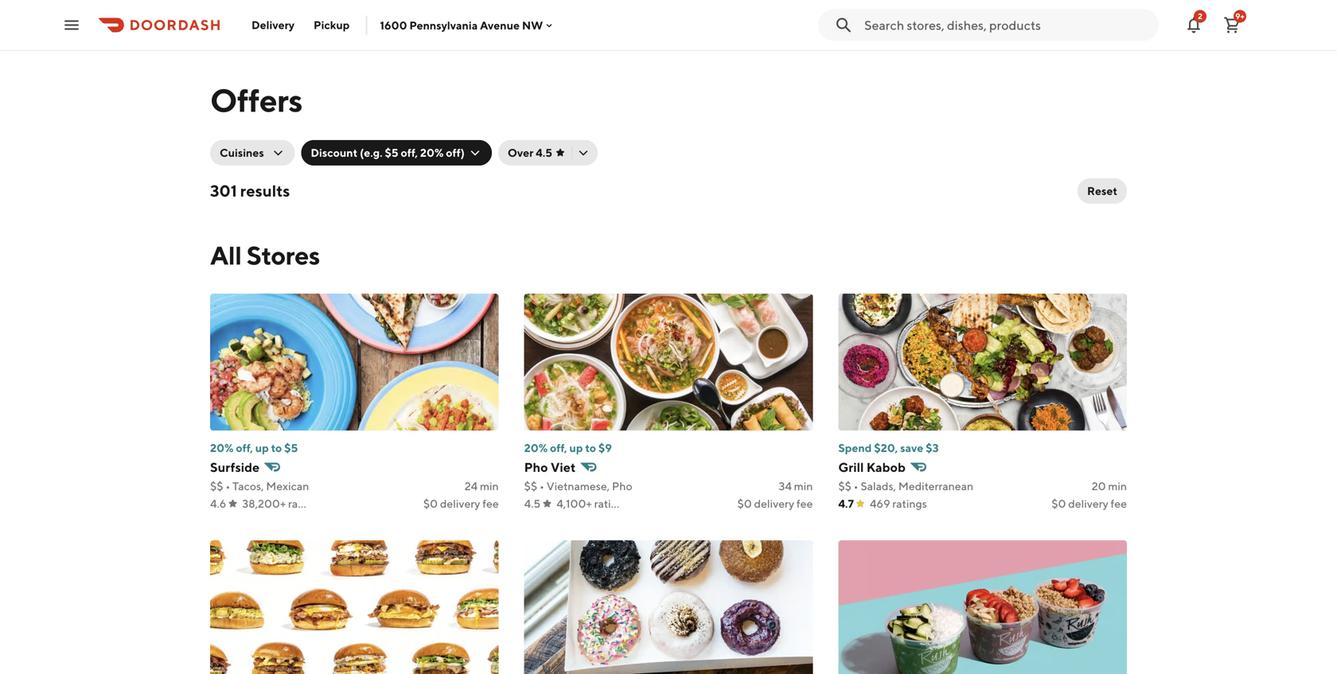 Task type: vqa. For each thing, say whether or not it's contained in the screenshot.
Greenleaf Healthy Salads & Bowls
no



Task type: describe. For each thing, give the bounding box(es) containing it.
1600
[[380, 19, 407, 32]]

nw
[[522, 19, 543, 32]]

tacos,
[[233, 480, 264, 493]]

38,200+
[[242, 497, 286, 510]]

20% off, up to $9
[[524, 442, 612, 455]]

1 items, open order cart image
[[1223, 16, 1242, 35]]

kabob
[[867, 460, 906, 475]]

ratings for pho viet
[[594, 497, 629, 510]]

off)
[[446, 146, 465, 159]]

9+
[[1236, 12, 1245, 21]]

$0 for grill
[[1052, 497, 1067, 510]]

off, for pho viet
[[550, 442, 567, 455]]

all stores
[[210, 240, 320, 270]]

4.5 inside the over 4.5 button
[[536, 146, 553, 159]]

discount
[[311, 146, 358, 159]]

1 vertical spatial 4.5
[[524, 497, 541, 510]]

ratings for surfside
[[288, 497, 323, 510]]

469
[[870, 497, 891, 510]]

301
[[210, 182, 237, 200]]

grill
[[839, 460, 864, 475]]

1600 pennsylvania avenue nw button
[[380, 19, 556, 32]]

(e.g.
[[360, 146, 383, 159]]

pickup
[[314, 18, 350, 31]]

off, inside button
[[401, 146, 418, 159]]

cuisines
[[220, 146, 264, 159]]

mexican
[[266, 480, 309, 493]]

1 vertical spatial $5
[[284, 442, 298, 455]]

up for pho viet
[[570, 442, 583, 455]]

20% for pho viet
[[524, 442, 548, 455]]

9+ button
[[1217, 9, 1249, 41]]

$0 delivery fee for grill
[[1052, 497, 1128, 510]]

open menu image
[[62, 16, 81, 35]]

301 results
[[210, 182, 290, 200]]

delivery for grill
[[1069, 497, 1109, 510]]

viet
[[551, 460, 576, 475]]

$5 inside button
[[385, 146, 399, 159]]

34
[[779, 480, 792, 493]]

save
[[901, 442, 924, 455]]

discount (e.g. $5 off, 20% off) button
[[301, 140, 492, 166]]

avenue
[[480, 19, 520, 32]]

$9
[[599, 442, 612, 455]]

1600 pennsylvania avenue nw
[[380, 19, 543, 32]]

offers
[[210, 81, 303, 119]]

discount (e.g. $5 off, 20% off)
[[311, 146, 465, 159]]

$$ • tacos, mexican
[[210, 480, 309, 493]]

• for grill kabob
[[854, 480, 859, 493]]

delivery button
[[242, 12, 304, 38]]

reset button
[[1078, 178, 1128, 204]]

cuisines button
[[210, 140, 295, 166]]

ratings for grill kabob
[[893, 497, 927, 510]]

fee for grill
[[1111, 497, 1128, 510]]

over 4.5 button
[[498, 140, 598, 166]]

reset
[[1088, 184, 1118, 197]]

min for pho
[[794, 480, 813, 493]]

spend $20, save $3
[[839, 442, 939, 455]]

pennsylvania
[[410, 19, 478, 32]]



Task type: locate. For each thing, give the bounding box(es) containing it.
•
[[226, 480, 230, 493], [540, 480, 545, 493], [854, 480, 859, 493]]

fee down 20 min
[[1111, 497, 1128, 510]]

2 • from the left
[[540, 480, 545, 493]]

up up surfside
[[255, 442, 269, 455]]

3 $0 delivery fee from the left
[[1052, 497, 1128, 510]]

4.5 down pho viet
[[524, 497, 541, 510]]

1 $0 from the left
[[424, 497, 438, 510]]

$0 delivery fee down 24
[[424, 497, 499, 510]]

spend
[[839, 442, 872, 455]]

ratings
[[288, 497, 323, 510], [594, 497, 629, 510], [893, 497, 927, 510]]

delivery
[[252, 18, 295, 31]]

up
[[255, 442, 269, 455], [570, 442, 583, 455]]

20%
[[420, 146, 444, 159], [210, 442, 234, 455], [524, 442, 548, 455]]

Store search: begin typing to search for stores available on DoorDash text field
[[865, 16, 1150, 34]]

pho viet
[[524, 460, 576, 475]]

469 ratings
[[870, 497, 927, 510]]

1 horizontal spatial $0
[[738, 497, 752, 510]]

2 up from the left
[[570, 442, 583, 455]]

0 horizontal spatial delivery
[[440, 497, 480, 510]]

up up viet
[[570, 442, 583, 455]]

$0 delivery fee for pho
[[738, 497, 813, 510]]

1 horizontal spatial up
[[570, 442, 583, 455]]

$5 up mexican
[[284, 442, 298, 455]]

20% off, up to $5
[[210, 442, 298, 455]]

1 horizontal spatial pho
[[612, 480, 633, 493]]

min right 20 at the right of the page
[[1109, 480, 1128, 493]]

$3
[[926, 442, 939, 455]]

delivery for pho
[[754, 497, 795, 510]]

over 4.5
[[508, 146, 553, 159]]

2 fee from the left
[[797, 497, 813, 510]]

4.5 right over
[[536, 146, 553, 159]]

• for surfside
[[226, 480, 230, 493]]

• for pho viet
[[540, 480, 545, 493]]

to
[[271, 442, 282, 455], [586, 442, 596, 455]]

off, for surfside
[[236, 442, 253, 455]]

vietnamese,
[[547, 480, 610, 493]]

pho left viet
[[524, 460, 548, 475]]

0 horizontal spatial 20%
[[210, 442, 234, 455]]

1 ratings from the left
[[288, 497, 323, 510]]

$$ for grill kabob
[[839, 480, 852, 493]]

$$
[[210, 480, 223, 493], [524, 480, 538, 493], [839, 480, 852, 493]]

2 min from the left
[[794, 480, 813, 493]]

2 horizontal spatial fee
[[1111, 497, 1128, 510]]

all
[[210, 240, 242, 270]]

1 horizontal spatial ratings
[[594, 497, 629, 510]]

min for grill
[[1109, 480, 1128, 493]]

20% for surfside
[[210, 442, 234, 455]]

2 to from the left
[[586, 442, 596, 455]]

1 $$ from the left
[[210, 480, 223, 493]]

$0
[[424, 497, 438, 510], [738, 497, 752, 510], [1052, 497, 1067, 510]]

off, up viet
[[550, 442, 567, 455]]

20
[[1092, 480, 1106, 493]]

3 delivery from the left
[[1069, 497, 1109, 510]]

fee
[[483, 497, 499, 510], [797, 497, 813, 510], [1111, 497, 1128, 510]]

pho up 4,100+ ratings
[[612, 480, 633, 493]]

$0 delivery fee down 20 at the right of the page
[[1052, 497, 1128, 510]]

20% left off)
[[420, 146, 444, 159]]

$$ for pho viet
[[524, 480, 538, 493]]

0 horizontal spatial min
[[480, 480, 499, 493]]

delivery
[[440, 497, 480, 510], [754, 497, 795, 510], [1069, 497, 1109, 510]]

to left $9
[[586, 442, 596, 455]]

salads,
[[861, 480, 897, 493]]

0 horizontal spatial fee
[[483, 497, 499, 510]]

2
[[1198, 12, 1203, 21]]

1 fee from the left
[[483, 497, 499, 510]]

0 vertical spatial $5
[[385, 146, 399, 159]]

2 horizontal spatial delivery
[[1069, 497, 1109, 510]]

24
[[465, 480, 478, 493]]

2 $$ from the left
[[524, 480, 538, 493]]

1 horizontal spatial delivery
[[754, 497, 795, 510]]

• down grill
[[854, 480, 859, 493]]

4.7
[[839, 497, 854, 510]]

$20,
[[874, 442, 898, 455]]

fee down 34 min
[[797, 497, 813, 510]]

min
[[480, 480, 499, 493], [794, 480, 813, 493], [1109, 480, 1128, 493]]

delivery down 24
[[440, 497, 480, 510]]

2 horizontal spatial min
[[1109, 480, 1128, 493]]

$$ • vietnamese, pho
[[524, 480, 633, 493]]

0 horizontal spatial to
[[271, 442, 282, 455]]

pho
[[524, 460, 548, 475], [612, 480, 633, 493]]

delivery down 34
[[754, 497, 795, 510]]

mediterranean
[[899, 480, 974, 493]]

1 horizontal spatial $$
[[524, 480, 538, 493]]

$5 right (e.g.
[[385, 146, 399, 159]]

1 horizontal spatial $5
[[385, 146, 399, 159]]

2 horizontal spatial ratings
[[893, 497, 927, 510]]

3 $$ from the left
[[839, 480, 852, 493]]

$$ • salads, mediterranean
[[839, 480, 974, 493]]

off, up surfside
[[236, 442, 253, 455]]

38,200+ ratings
[[242, 497, 323, 510]]

ratings down mexican
[[288, 497, 323, 510]]

to up mexican
[[271, 442, 282, 455]]

1 delivery from the left
[[440, 497, 480, 510]]

0 horizontal spatial $0 delivery fee
[[424, 497, 499, 510]]

up for surfside
[[255, 442, 269, 455]]

off, right (e.g.
[[401, 146, 418, 159]]

notification bell image
[[1185, 16, 1204, 35]]

20% inside discount (e.g. $5 off, 20% off) button
[[420, 146, 444, 159]]

2 horizontal spatial •
[[854, 480, 859, 493]]

$$ for surfside
[[210, 480, 223, 493]]

2 horizontal spatial 20%
[[524, 442, 548, 455]]

2 horizontal spatial off,
[[550, 442, 567, 455]]

$$ down pho viet
[[524, 480, 538, 493]]

2 delivery from the left
[[754, 497, 795, 510]]

• up 4.6
[[226, 480, 230, 493]]

4.6
[[210, 497, 226, 510]]

0 horizontal spatial ratings
[[288, 497, 323, 510]]

1 horizontal spatial •
[[540, 480, 545, 493]]

$0 delivery fee
[[424, 497, 499, 510], [738, 497, 813, 510], [1052, 497, 1128, 510]]

2 ratings from the left
[[594, 497, 629, 510]]

to for surfside
[[271, 442, 282, 455]]

surfside
[[210, 460, 260, 475]]

$$ up '4.7' on the right bottom of the page
[[839, 480, 852, 493]]

1 horizontal spatial min
[[794, 480, 813, 493]]

ratings down '$$ • salads, mediterranean'
[[893, 497, 927, 510]]

4,100+
[[557, 497, 592, 510]]

over
[[508, 146, 534, 159]]

20 min
[[1092, 480, 1128, 493]]

1 horizontal spatial fee
[[797, 497, 813, 510]]

stores
[[247, 240, 320, 270]]

3 ratings from the left
[[893, 497, 927, 510]]

4,100+ ratings
[[557, 497, 629, 510]]

1 vertical spatial pho
[[612, 480, 633, 493]]

1 horizontal spatial $0 delivery fee
[[738, 497, 813, 510]]

$0 for pho
[[738, 497, 752, 510]]

4.5
[[536, 146, 553, 159], [524, 497, 541, 510]]

to for pho viet
[[586, 442, 596, 455]]

min right 34
[[794, 480, 813, 493]]

ratings right 4,100+ at the left of page
[[594, 497, 629, 510]]

$$ up 4.6
[[210, 480, 223, 493]]

24 min
[[465, 480, 499, 493]]

$5
[[385, 146, 399, 159], [284, 442, 298, 455]]

1 up from the left
[[255, 442, 269, 455]]

0 vertical spatial 4.5
[[536, 146, 553, 159]]

3 $0 from the left
[[1052, 497, 1067, 510]]

34 min
[[779, 480, 813, 493]]

20% up surfside
[[210, 442, 234, 455]]

0 horizontal spatial pho
[[524, 460, 548, 475]]

3 fee from the left
[[1111, 497, 1128, 510]]

off,
[[401, 146, 418, 159], [236, 442, 253, 455], [550, 442, 567, 455]]

0 horizontal spatial off,
[[236, 442, 253, 455]]

1 • from the left
[[226, 480, 230, 493]]

1 horizontal spatial off,
[[401, 146, 418, 159]]

1 $0 delivery fee from the left
[[424, 497, 499, 510]]

20% up pho viet
[[524, 442, 548, 455]]

2 horizontal spatial $$
[[839, 480, 852, 493]]

3 • from the left
[[854, 480, 859, 493]]

2 horizontal spatial $0 delivery fee
[[1052, 497, 1128, 510]]

1 horizontal spatial to
[[586, 442, 596, 455]]

1 min from the left
[[480, 480, 499, 493]]

min right 24
[[480, 480, 499, 493]]

1 horizontal spatial 20%
[[420, 146, 444, 159]]

2 horizontal spatial $0
[[1052, 497, 1067, 510]]

3 min from the left
[[1109, 480, 1128, 493]]

grill kabob
[[839, 460, 906, 475]]

0 horizontal spatial up
[[255, 442, 269, 455]]

0 horizontal spatial $5
[[284, 442, 298, 455]]

0 horizontal spatial $0
[[424, 497, 438, 510]]

results
[[240, 182, 290, 200]]

$0 delivery fee down 34
[[738, 497, 813, 510]]

2 $0 from the left
[[738, 497, 752, 510]]

1 to from the left
[[271, 442, 282, 455]]

0 vertical spatial pho
[[524, 460, 548, 475]]

2 $0 delivery fee from the left
[[738, 497, 813, 510]]

fee down 24 min
[[483, 497, 499, 510]]

0 horizontal spatial •
[[226, 480, 230, 493]]

fee for pho
[[797, 497, 813, 510]]

pickup button
[[304, 12, 359, 38]]

0 horizontal spatial $$
[[210, 480, 223, 493]]

• down pho viet
[[540, 480, 545, 493]]

delivery down 20 at the right of the page
[[1069, 497, 1109, 510]]



